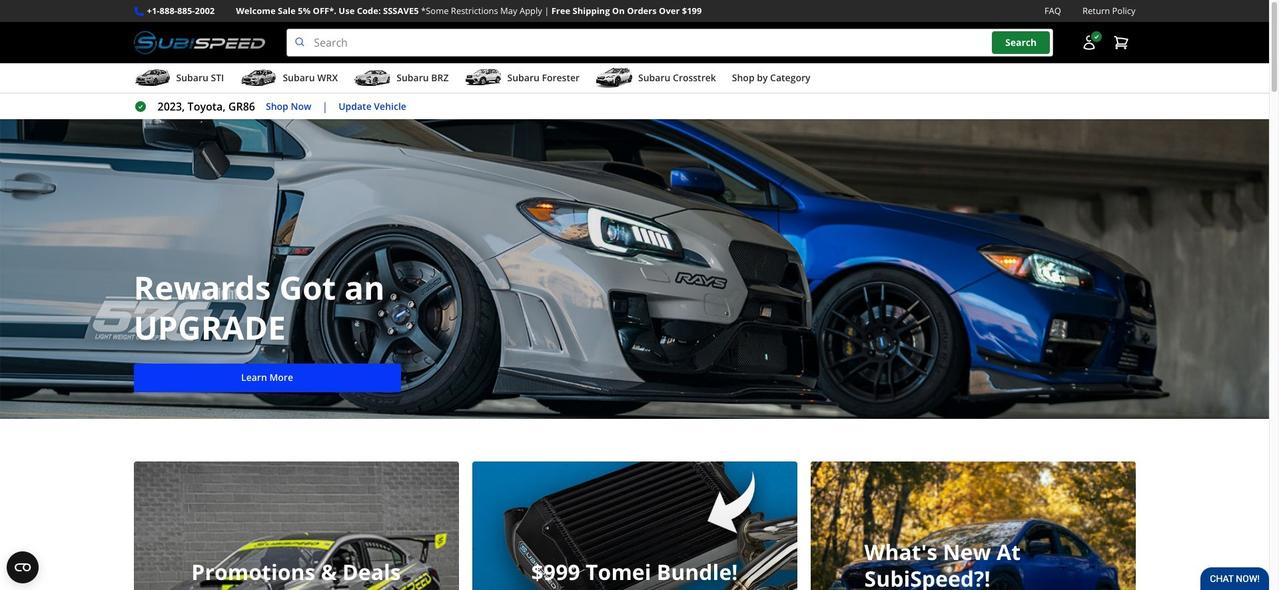 Task type: describe. For each thing, give the bounding box(es) containing it.
a subaru forester thumbnail image image
[[465, 68, 502, 88]]

open widget image
[[7, 552, 39, 584]]

subispeed logo image
[[134, 29, 265, 57]]

deals image
[[134, 462, 459, 590]]

a subaru wrx thumbnail image image
[[240, 68, 277, 88]]

a subaru brz thumbnail image image
[[354, 68, 391, 88]]

a subaru crosstrek thumbnail image image
[[596, 68, 633, 88]]



Task type: vqa. For each thing, say whether or not it's contained in the screenshot.
Deals image
yes



Task type: locate. For each thing, give the bounding box(es) containing it.
button image
[[1081, 35, 1097, 51]]

earn rewards image
[[810, 462, 1135, 590]]

rewards program image
[[0, 119, 1269, 419]]

search input field
[[287, 29, 1053, 57]]

a subaru sti thumbnail image image
[[134, 68, 171, 88]]

coilovers image
[[472, 462, 797, 590]]



